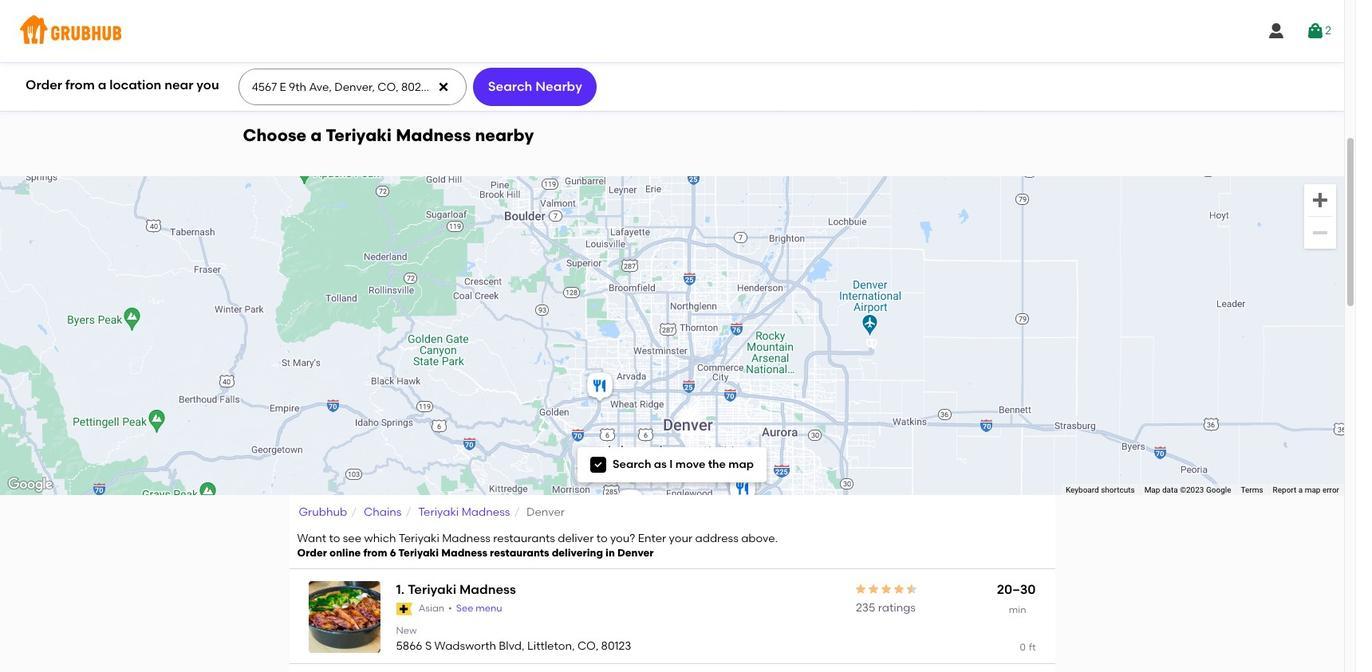 Task type: vqa. For each thing, say whether or not it's contained in the screenshot.
jalapeño pasta image
no



Task type: locate. For each thing, give the bounding box(es) containing it.
0 vertical spatial the
[[686, 61, 704, 75]]

grubhub
[[299, 506, 347, 520]]

madness
[[750, 61, 798, 75], [950, 61, 998, 75], [396, 126, 471, 146], [462, 506, 510, 520], [442, 532, 491, 546], [442, 548, 488, 560], [460, 582, 516, 598]]

you right location
[[197, 77, 219, 92]]

search left nearby
[[488, 79, 533, 94]]

enter inside want to see which teriyaki madness restaurants deliver to you? enter your address above. order online from 6 teriyaki madness restaurants delivering in denver
[[638, 532, 667, 546]]

0 vertical spatial restaurants
[[493, 532, 555, 546]]

keyboard shortcuts
[[1066, 486, 1135, 495]]

the
[[686, 61, 704, 75], [708, 458, 726, 472]]

0 vertical spatial address
[[584, 61, 628, 75]]

delivering
[[552, 548, 603, 560]]

teriyaki up the "asian"
[[408, 582, 457, 598]]

teriyaki madness image
[[584, 371, 616, 406], [727, 474, 759, 509]]

near
[[401, 61, 445, 85], [1001, 61, 1026, 75], [165, 77, 194, 92]]

wadsworth
[[435, 640, 496, 654]]

location
[[109, 77, 161, 92]]

0 vertical spatial you
[[1028, 61, 1048, 75]]

0 horizontal spatial your
[[558, 61, 582, 75]]

1 horizontal spatial svg image
[[1268, 22, 1287, 41]]

1 horizontal spatial denver
[[618, 548, 654, 560]]

proceed to checkout
[[1163, 419, 1279, 433]]

"food
[[341, 61, 396, 85]]

see
[[343, 532, 362, 546]]

2
[[1326, 24, 1332, 37]]

235
[[856, 602, 876, 615]]

you
[[1028, 61, 1048, 75], [197, 77, 219, 92]]

0 vertical spatial online
[[835, 61, 867, 75]]

map data ©2023 google
[[1145, 486, 1232, 495]]

search for search nearby
[[488, 79, 533, 94]]

from inside want to see which teriyaki madness restaurants deliver to you? enter your address above. order online from 6 teriyaki madness restaurants delivering in denver
[[364, 548, 388, 560]]

you inside , find a teriyaki madness near you and choose what to eat.
[[1028, 61, 1048, 75]]

1 vertical spatial from
[[364, 548, 388, 560]]

1 horizontal spatial the
[[708, 458, 726, 472]]

subscription pass image
[[396, 603, 412, 616]]

0 vertical spatial teriyaki madness image
[[584, 371, 616, 406]]

s
[[425, 640, 432, 654]]

svg image
[[1307, 22, 1326, 41], [438, 81, 450, 93]]

from
[[65, 77, 95, 92], [364, 548, 388, 560]]

online down see
[[330, 548, 361, 560]]

2 horizontal spatial near
[[1001, 61, 1026, 75]]

0 horizontal spatial svg image
[[594, 461, 603, 470]]

1 vertical spatial teriyaki madness image
[[727, 474, 759, 509]]

near right location
[[165, 77, 194, 92]]

teriyaki right find
[[906, 61, 947, 75]]

and
[[1051, 61, 1072, 75]]

1 horizontal spatial you
[[1028, 61, 1048, 75]]

0 horizontal spatial menu
[[476, 604, 503, 615]]

0 vertical spatial svg image
[[1307, 22, 1326, 41]]

1 teriyaki madness
[[396, 582, 516, 598]]

search for search for "food near me"
[[237, 61, 305, 85]]

0 horizontal spatial svg image
[[438, 81, 450, 93]]

online
[[835, 61, 867, 75], [330, 548, 361, 560]]

svg image left 2 button
[[1268, 22, 1287, 41]]

the right move
[[708, 458, 726, 472]]

address
[[584, 61, 628, 75], [696, 532, 739, 546]]

1 horizontal spatial address
[[696, 532, 739, 546]]

deliver
[[558, 532, 594, 546]]

0 horizontal spatial search
[[237, 61, 305, 85]]

madness inside , find a teriyaki madness near you and choose what to eat.
[[950, 61, 998, 75]]

1 vertical spatial denver
[[618, 548, 654, 560]]

map
[[729, 458, 754, 472], [1306, 486, 1321, 495]]

teriyaki madness image
[[614, 488, 646, 523]]

a right find
[[896, 61, 904, 75]]

to up eat.
[[630, 61, 642, 75]]

search left for
[[237, 61, 305, 85]]

0 horizontal spatial online
[[330, 548, 361, 560]]

, find a teriyaki madness near you and choose what to eat.
[[527, 61, 1072, 91]]

0 horizontal spatial teriyaki madness image
[[584, 371, 616, 406]]

0 vertical spatial denver
[[527, 506, 565, 520]]

0 horizontal spatial enter
[[527, 61, 555, 75]]

your inside want to see which teriyaki madness restaurants deliver to you? enter your address above. order online from 6 teriyaki madness restaurants delivering in denver
[[669, 532, 693, 546]]

teriyaki madness link
[[418, 506, 510, 520]]

0 horizontal spatial near
[[165, 77, 194, 92]]

from left location
[[65, 77, 95, 92]]

from down which
[[364, 548, 388, 560]]

denver down you?
[[618, 548, 654, 560]]

0 vertical spatial svg image
[[1268, 22, 1287, 41]]

1 vertical spatial order
[[297, 548, 327, 560]]

map right move
[[729, 458, 754, 472]]

choose
[[243, 126, 307, 146]]

2 horizontal spatial search
[[613, 458, 652, 472]]

menu right see
[[476, 604, 503, 615]]

choose a teriyaki madness nearby
[[243, 126, 534, 146]]

a
[[896, 61, 904, 75], [98, 77, 106, 92], [311, 126, 322, 146], [1299, 486, 1304, 495]]

1 horizontal spatial enter
[[638, 532, 667, 546]]

nearby
[[536, 79, 583, 94]]

the right "browse" at the top
[[686, 61, 704, 75]]

menu
[[801, 61, 832, 75], [476, 604, 503, 615]]

search for "food near me"
[[237, 61, 489, 85]]

search nearby button
[[474, 68, 597, 106]]

0 horizontal spatial map
[[729, 458, 754, 472]]

1 vertical spatial svg image
[[438, 81, 450, 93]]

0 vertical spatial your
[[558, 61, 582, 75]]

find
[[873, 61, 894, 75]]

denver up want to see which teriyaki madness restaurants deliver to you? enter your address above. order online from 6 teriyaki madness restaurants delivering in denver
[[527, 506, 565, 520]]

data
[[1163, 486, 1179, 495]]

a right choose
[[311, 126, 322, 146]]

0 horizontal spatial denver
[[527, 506, 565, 520]]

menu left ","
[[801, 61, 832, 75]]

svg image
[[1268, 22, 1287, 41], [594, 461, 603, 470]]

restaurants left deliver
[[493, 532, 555, 546]]

svg image inside 2 button
[[1307, 22, 1326, 41]]

search left as
[[613, 458, 652, 472]]

online left find
[[835, 61, 867, 75]]

near left me"
[[401, 61, 445, 85]]

1 horizontal spatial order
[[297, 548, 327, 560]]

choose
[[527, 78, 567, 91]]

enter up choose
[[527, 61, 555, 75]]

1 vertical spatial map
[[1306, 486, 1321, 495]]

5866
[[396, 640, 423, 654]]

0 horizontal spatial address
[[584, 61, 628, 75]]

0 vertical spatial map
[[729, 458, 754, 472]]

proceed to checkout button
[[1114, 412, 1328, 441]]

star icon image
[[854, 583, 867, 596], [867, 583, 880, 596], [880, 583, 893, 596], [893, 583, 906, 596], [906, 583, 918, 596], [906, 583, 918, 596]]

to left eat.
[[599, 78, 610, 91]]

address left above.
[[696, 532, 739, 546]]

1 vertical spatial online
[[330, 548, 361, 560]]

1 vertical spatial address
[[696, 532, 739, 546]]

report a map error link
[[1274, 486, 1340, 495]]

0 ft
[[1020, 642, 1036, 654]]

0 horizontal spatial order
[[26, 77, 62, 92]]

denver
[[527, 506, 565, 520], [618, 548, 654, 560]]

you left and
[[1028, 61, 1048, 75]]

in
[[606, 548, 615, 560]]

ratings
[[879, 602, 916, 615]]

keyboard
[[1066, 486, 1100, 495]]

1 horizontal spatial your
[[669, 532, 693, 546]]

teriyaki right 6 on the left of the page
[[399, 548, 439, 560]]

your
[[558, 61, 582, 75], [669, 532, 693, 546]]

to inside , find a teriyaki madness near you and choose what to eat.
[[599, 78, 610, 91]]

search nearby
[[488, 79, 583, 94]]

ft
[[1030, 642, 1036, 654]]

1 horizontal spatial menu
[[801, 61, 832, 75]]

1 horizontal spatial search
[[488, 79, 533, 94]]

map left error
[[1306, 486, 1321, 495]]

1 horizontal spatial online
[[835, 61, 867, 75]]

svg image left as
[[594, 461, 603, 470]]

0 vertical spatial from
[[65, 77, 95, 92]]

restaurants left delivering
[[490, 548, 550, 560]]

address up eat.
[[584, 61, 628, 75]]

order
[[26, 77, 62, 92], [297, 548, 327, 560]]

map
[[1145, 486, 1161, 495]]

teriyaki madness
[[418, 506, 510, 520]]

map region
[[0, 92, 1357, 523]]

1 vertical spatial you
[[197, 77, 219, 92]]

1 vertical spatial your
[[669, 532, 693, 546]]

1 horizontal spatial from
[[364, 548, 388, 560]]

teriyaki right chains
[[418, 506, 459, 520]]

©2023
[[1181, 486, 1205, 495]]

your right you?
[[669, 532, 693, 546]]

1 vertical spatial enter
[[638, 532, 667, 546]]

nearby
[[475, 126, 534, 146]]

eat.
[[613, 78, 634, 91]]

search inside search nearby button
[[488, 79, 533, 94]]

enter right you?
[[638, 532, 667, 546]]

teriyaki
[[706, 61, 747, 75], [906, 61, 947, 75], [326, 126, 392, 146], [418, 506, 459, 520], [399, 532, 440, 546], [399, 548, 439, 560], [408, 582, 457, 598]]

0 horizontal spatial you
[[197, 77, 219, 92]]

shortcuts
[[1102, 486, 1135, 495]]

co,
[[578, 640, 599, 654]]

1 horizontal spatial svg image
[[1307, 22, 1326, 41]]

to
[[630, 61, 642, 75], [599, 78, 610, 91], [1212, 419, 1223, 433], [329, 532, 340, 546], [597, 532, 608, 546]]

restaurants
[[493, 532, 555, 546], [490, 548, 550, 560]]

i
[[670, 458, 673, 472]]

near left and
[[1001, 61, 1026, 75]]

0 vertical spatial menu
[[801, 61, 832, 75]]

to right proceed
[[1212, 419, 1223, 433]]

which
[[364, 532, 396, 546]]

enter
[[527, 61, 555, 75], [638, 532, 667, 546]]

search
[[237, 61, 305, 85], [488, 79, 533, 94], [613, 458, 652, 472]]

1 horizontal spatial teriyaki madness image
[[727, 474, 759, 509]]

your up the "what"
[[558, 61, 582, 75]]

checkout
[[1226, 419, 1279, 433]]



Task type: describe. For each thing, give the bounding box(es) containing it.
1 horizontal spatial near
[[401, 61, 445, 85]]

move
[[676, 458, 706, 472]]

order from a location near you
[[26, 77, 219, 92]]

•
[[449, 604, 452, 615]]

online inside want to see which teriyaki madness restaurants deliver to you? enter your address above. order online from 6 teriyaki madness restaurants delivering in denver
[[330, 548, 361, 560]]

0 horizontal spatial from
[[65, 77, 95, 92]]

to up in
[[597, 532, 608, 546]]

search for search as i move the map
[[613, 458, 652, 472]]

blvd,
[[499, 640, 525, 654]]

0 horizontal spatial the
[[686, 61, 704, 75]]

235 ratings
[[856, 602, 916, 615]]

for
[[309, 61, 337, 85]]

teriyaki madness menu online link
[[706, 61, 867, 75]]

0 vertical spatial enter
[[527, 61, 555, 75]]

min
[[1009, 605, 1027, 616]]

1 vertical spatial restaurants
[[490, 548, 550, 560]]

0
[[1020, 642, 1026, 654]]

as
[[654, 458, 667, 472]]

want
[[297, 532, 327, 546]]

terms link
[[1242, 486, 1264, 495]]

error
[[1323, 486, 1340, 495]]

what
[[569, 78, 597, 91]]

svg image inside main navigation navigation
[[1268, 22, 1287, 41]]

me"
[[449, 61, 489, 85]]

1
[[396, 582, 401, 598]]

teriyaki right "browse" at the top
[[706, 61, 747, 75]]

grubhub link
[[299, 506, 347, 520]]

2 button
[[1307, 17, 1332, 45]]

enter your address to browse the teriyaki madness menu online
[[527, 61, 867, 75]]

near inside , find a teriyaki madness near you and choose what to eat.
[[1001, 61, 1026, 75]]

1 vertical spatial svg image
[[594, 461, 603, 470]]

denver inside want to see which teriyaki madness restaurants deliver to you? enter your address above. order online from 6 teriyaki madness restaurants delivering in denver
[[618, 548, 654, 560]]

chains
[[364, 506, 402, 520]]

new 5866 s wadsworth blvd, littleton, co, 80123
[[396, 625, 632, 654]]

main navigation navigation
[[0, 0, 1345, 62]]

new
[[396, 625, 417, 637]]

teriyaki down 'search address' search field
[[326, 126, 392, 146]]

report
[[1274, 486, 1297, 495]]

Search Address search field
[[238, 69, 466, 105]]

browse
[[644, 61, 683, 75]]

a left location
[[98, 77, 106, 92]]

6
[[390, 548, 396, 560]]

to left see
[[329, 532, 340, 546]]

keyboard shortcuts button
[[1066, 485, 1135, 496]]

1 vertical spatial menu
[[476, 604, 503, 615]]

a inside , find a teriyaki madness near you and choose what to eat.
[[896, 61, 904, 75]]

search as i move the map
[[613, 458, 754, 472]]

teriyaki inside , find a teriyaki madness near you and choose what to eat.
[[906, 61, 947, 75]]

report a map error
[[1274, 486, 1340, 495]]

chains link
[[364, 506, 402, 520]]

0 vertical spatial order
[[26, 77, 62, 92]]

see menu link
[[456, 603, 503, 617]]

20–30
[[998, 582, 1036, 598]]

proceed
[[1163, 419, 1209, 433]]

terms
[[1242, 486, 1264, 495]]

1 horizontal spatial map
[[1306, 486, 1321, 495]]

google image
[[4, 475, 57, 496]]

see
[[456, 604, 474, 615]]

asian • see menu
[[419, 604, 503, 615]]

80123
[[602, 640, 632, 654]]

,
[[867, 61, 870, 75]]

want to see which teriyaki madness restaurants deliver to you? enter your address above. order online from 6 teriyaki madness restaurants delivering in denver
[[297, 532, 778, 560]]

teriyaki right which
[[399, 532, 440, 546]]

order inside want to see which teriyaki madness restaurants deliver to you? enter your address above. order online from 6 teriyaki madness restaurants delivering in denver
[[297, 548, 327, 560]]

google
[[1207, 486, 1232, 495]]

littleton,
[[528, 640, 575, 654]]

20–30 min
[[998, 582, 1036, 616]]

a right report
[[1299, 486, 1304, 495]]

to inside button
[[1212, 419, 1223, 433]]

you?
[[611, 532, 636, 546]]

asian
[[419, 604, 445, 615]]

address inside want to see which teriyaki madness restaurants deliver to you? enter your address above. order online from 6 teriyaki madness restaurants delivering in denver
[[696, 532, 739, 546]]

above.
[[742, 532, 778, 546]]

1 vertical spatial the
[[708, 458, 726, 472]]

teriyaki madness delivery image
[[308, 582, 380, 653]]



